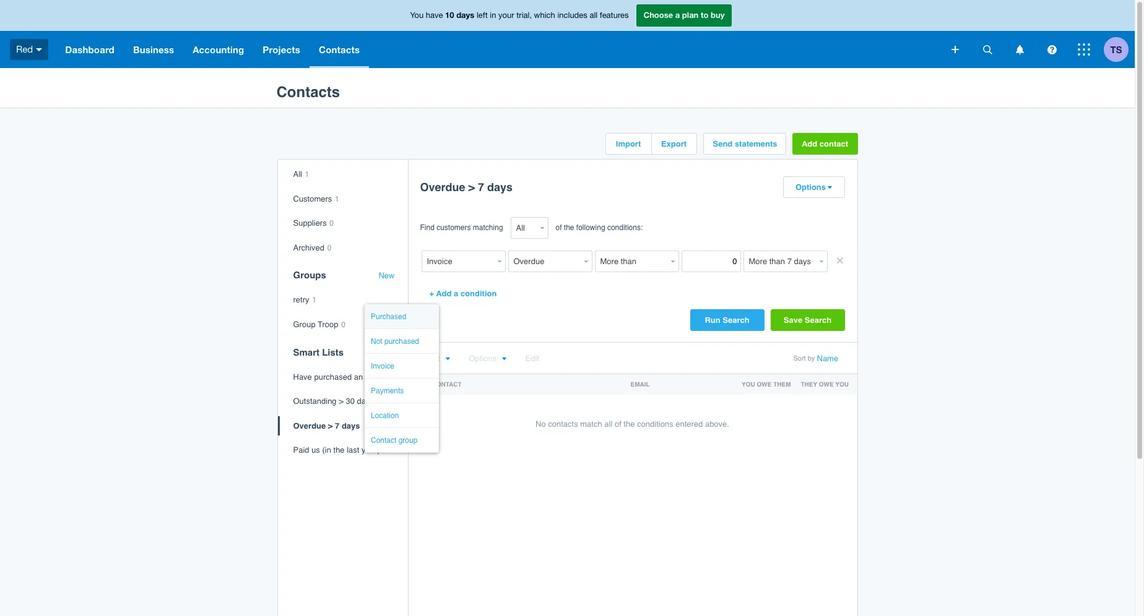 Task type: vqa. For each thing, say whether or not it's contained in the screenshot.
was
no



Task type: describe. For each thing, give the bounding box(es) containing it.
they
[[801, 381, 817, 388]]

condition
[[461, 289, 497, 298]]

no
[[536, 420, 546, 429]]

not purchased link
[[371, 337, 420, 346]]

1 horizontal spatial svg image
[[952, 46, 959, 53]]

svg image inside red popup button
[[36, 48, 42, 51]]

purchased
[[371, 313, 406, 321]]

name
[[817, 354, 838, 363]]

not
[[371, 337, 382, 346]]

customers
[[293, 194, 332, 203]]

left
[[477, 11, 488, 20]]

outstanding
[[293, 397, 337, 406]]

following
[[576, 224, 605, 232]]

import button
[[606, 134, 651, 154]]

save search
[[784, 316, 832, 325]]

contact
[[820, 139, 848, 149]]

find customers matching
[[420, 224, 503, 232]]

0 vertical spatial a
[[675, 10, 680, 20]]

1 vertical spatial overdue > 7 days
[[293, 421, 360, 431]]

add contact button
[[792, 133, 858, 155]]

run
[[705, 316, 720, 325]]

save
[[784, 316, 803, 325]]

paid us (in the last year)
[[293, 446, 380, 455]]

days right 30
[[357, 397, 374, 406]]

to
[[701, 10, 709, 20]]

1 vertical spatial of
[[615, 420, 621, 429]]

new link for smart lists
[[379, 348, 395, 358]]

retry
[[293, 296, 309, 305]]

search for run search
[[723, 316, 750, 325]]

you
[[410, 11, 424, 20]]

days down 30
[[342, 421, 360, 431]]

not purchased
[[371, 337, 419, 346]]

email
[[631, 381, 650, 388]]

location
[[371, 412, 399, 420]]

2 vertical spatial the
[[333, 446, 345, 455]]

an
[[354, 372, 363, 382]]

owe for they
[[819, 381, 834, 388]]

0 inside group troop 0
[[341, 321, 345, 329]]

contact group
[[371, 436, 418, 445]]

banner containing ts
[[0, 0, 1135, 68]]

statements
[[735, 139, 777, 149]]

edit
[[525, 354, 539, 363]]

0 vertical spatial overdue > 7 days
[[420, 181, 513, 194]]

ts button
[[1104, 31, 1135, 68]]

find
[[420, 224, 435, 232]]

1 horizontal spatial all
[[604, 420, 613, 429]]

0 vertical spatial export
[[661, 139, 687, 149]]

1 horizontal spatial >
[[339, 397, 344, 406]]

ts
[[1110, 44, 1122, 55]]

have purchased an item
[[293, 372, 380, 382]]

send statements
[[713, 139, 777, 149]]

outstanding > 30 days
[[293, 397, 374, 406]]

new for smart lists
[[379, 348, 395, 358]]

conditions:
[[607, 224, 643, 232]]

search for save search
[[805, 316, 832, 325]]

you have 10 days left in your trial, which includes all features
[[410, 10, 629, 20]]

new link for groups
[[379, 271, 395, 281]]

groups
[[293, 270, 326, 281]]

1 horizontal spatial 7
[[478, 181, 484, 194]]

they owe you
[[801, 381, 849, 388]]

10
[[445, 10, 454, 20]]

dashboard
[[65, 44, 115, 55]]

business button
[[124, 31, 183, 68]]

lists
[[322, 347, 344, 358]]

all
[[293, 170, 302, 179]]

1 horizontal spatial add
[[802, 139, 817, 149]]

contacts inside dropdown button
[[319, 44, 360, 55]]

send statements button
[[704, 134, 785, 154]]

entered
[[676, 420, 703, 429]]

have
[[426, 11, 443, 20]]

1 horizontal spatial the
[[564, 224, 574, 232]]

owe for you
[[757, 381, 772, 388]]

contacts
[[548, 420, 578, 429]]

matching
[[473, 224, 503, 232]]

purchased for have
[[314, 372, 352, 382]]

a inside button
[[454, 289, 458, 298]]

1 vertical spatial the
[[624, 420, 635, 429]]

run search
[[705, 316, 750, 325]]

payments link
[[371, 387, 420, 396]]

send
[[713, 139, 733, 149]]

includes
[[557, 11, 587, 20]]

projects button
[[253, 31, 310, 68]]

group
[[293, 320, 316, 329]]

contact group link
[[371, 436, 420, 445]]

plan
[[682, 10, 699, 20]]

business
[[133, 44, 174, 55]]

buy
[[711, 10, 725, 20]]

0 for archived
[[327, 244, 331, 252]]

run search button
[[690, 310, 764, 331]]

new for groups
[[379, 271, 395, 281]]

no contacts match all of the conditions entered above.
[[536, 420, 729, 429]]

0 horizontal spatial >
[[328, 421, 333, 431]]

el image
[[827, 186, 832, 190]]

group troop 0
[[293, 320, 345, 329]]

days right 10
[[456, 10, 474, 20]]

contacts button
[[310, 31, 369, 68]]

smart
[[293, 347, 319, 358]]

save search button
[[771, 310, 845, 331]]

customers
[[437, 224, 471, 232]]

+ add a condition
[[429, 289, 497, 298]]

payments
[[371, 387, 404, 396]]



Task type: locate. For each thing, give the bounding box(es) containing it.
owe left them
[[757, 381, 772, 388]]

options button for email
[[469, 354, 507, 363]]

1 vertical spatial overdue
[[293, 421, 326, 431]]

1 vertical spatial purchased
[[314, 372, 352, 382]]

you down the name
[[835, 381, 849, 388]]

all inside "you have 10 days left in your trial, which includes all features"
[[590, 11, 598, 20]]

1 right all
[[305, 170, 309, 179]]

1 right retry
[[312, 296, 316, 305]]

1 vertical spatial options
[[469, 354, 497, 363]]

you owe them
[[742, 381, 791, 388]]

1 horizontal spatial search
[[805, 316, 832, 325]]

0 vertical spatial contacts
[[319, 44, 360, 55]]

retry 1
[[293, 296, 316, 305]]

2 horizontal spatial 1
[[335, 195, 339, 203]]

1 el image from the left
[[445, 357, 450, 362]]

features
[[600, 11, 629, 20]]

1 right 'customers'
[[335, 195, 339, 203]]

0 vertical spatial new link
[[379, 271, 395, 281]]

1 horizontal spatial export
[[661, 139, 687, 149]]

days up matching
[[487, 181, 513, 194]]

0 horizontal spatial a
[[454, 289, 458, 298]]

us
[[312, 446, 320, 455]]

1
[[305, 170, 309, 179], [335, 195, 339, 203], [312, 296, 316, 305]]

0 horizontal spatial all
[[590, 11, 598, 20]]

1 owe from the left
[[757, 381, 772, 388]]

1 vertical spatial a
[[454, 289, 458, 298]]

new down not purchased
[[379, 348, 395, 358]]

0 horizontal spatial add
[[436, 289, 452, 298]]

+ add a condition button
[[420, 283, 506, 305]]

1 for all
[[335, 195, 339, 203]]

0 vertical spatial options button
[[784, 177, 844, 198]]

1 horizontal spatial options
[[796, 183, 826, 192]]

0 horizontal spatial the
[[333, 446, 345, 455]]

0 vertical spatial >
[[468, 181, 475, 194]]

0 horizontal spatial 7
[[335, 421, 339, 431]]

1 vertical spatial 0
[[327, 244, 331, 252]]

of
[[556, 224, 562, 232], [615, 420, 621, 429]]

owe
[[757, 381, 772, 388], [819, 381, 834, 388]]

1 new from the top
[[379, 271, 395, 281]]

accounting
[[193, 44, 244, 55]]

in
[[490, 11, 496, 20]]

0 horizontal spatial svg image
[[36, 48, 42, 51]]

1 horizontal spatial a
[[675, 10, 680, 20]]

0 horizontal spatial 1
[[305, 170, 309, 179]]

0 horizontal spatial overdue > 7 days
[[293, 421, 360, 431]]

0 vertical spatial of
[[556, 224, 562, 232]]

1 vertical spatial new link
[[379, 348, 395, 358]]

you left them
[[742, 381, 755, 388]]

0 horizontal spatial options
[[469, 354, 497, 363]]

el image inside options button
[[502, 357, 507, 362]]

0 horizontal spatial overdue
[[293, 421, 326, 431]]

paid
[[293, 446, 309, 455]]

0 vertical spatial 1
[[305, 170, 309, 179]]

2 horizontal spatial the
[[624, 420, 635, 429]]

1 horizontal spatial export button
[[652, 134, 696, 154]]

options
[[796, 183, 826, 192], [469, 354, 497, 363]]

contacts down projects at the left top of page
[[276, 84, 340, 101]]

0 right troop in the left bottom of the page
[[341, 321, 345, 329]]

2 vertical spatial 0
[[341, 321, 345, 329]]

archived 0
[[293, 243, 331, 252]]

0 horizontal spatial export
[[417, 354, 440, 363]]

export button right import button
[[652, 134, 696, 154]]

options button down the add contact
[[784, 177, 844, 198]]

owe right they
[[819, 381, 834, 388]]

> up find customers matching
[[468, 181, 475, 194]]

1 vertical spatial new
[[379, 348, 395, 358]]

1 vertical spatial options button
[[469, 354, 507, 363]]

them
[[773, 381, 791, 388]]

1 vertical spatial >
[[339, 397, 344, 406]]

overdue up customers
[[420, 181, 465, 194]]

red
[[16, 44, 33, 54]]

0 vertical spatial new
[[379, 271, 395, 281]]

a
[[675, 10, 680, 20], [454, 289, 458, 298]]

1 horizontal spatial purchased
[[384, 337, 419, 346]]

which
[[534, 11, 555, 20]]

1 vertical spatial contacts
[[276, 84, 340, 101]]

svg image
[[952, 46, 959, 53], [36, 48, 42, 51]]

options left edit at the bottom of page
[[469, 354, 497, 363]]

options button for of the following conditions:
[[784, 177, 844, 198]]

dashboard link
[[56, 31, 124, 68]]

el image left edit at the bottom of page
[[502, 357, 507, 362]]

overdue
[[420, 181, 465, 194], [293, 421, 326, 431]]

the right (in
[[333, 446, 345, 455]]

options button left edit at the bottom of page
[[469, 354, 507, 363]]

0 inside suppliers 0
[[330, 219, 334, 228]]

edit button
[[525, 354, 539, 363]]

options for of the following conditions:
[[796, 183, 826, 192]]

1 inside retry 1
[[312, 296, 316, 305]]

choose
[[644, 10, 673, 20]]

0 for suppliers
[[330, 219, 334, 228]]

overdue down outstanding
[[293, 421, 326, 431]]

of the following conditions:
[[556, 224, 643, 232]]

2 you from the left
[[835, 381, 849, 388]]

1 vertical spatial add
[[436, 289, 452, 298]]

group
[[399, 436, 418, 445]]

item
[[365, 372, 380, 382]]

2 search from the left
[[805, 316, 832, 325]]

1 horizontal spatial 1
[[312, 296, 316, 305]]

0 vertical spatial 7
[[478, 181, 484, 194]]

0 horizontal spatial you
[[742, 381, 755, 388]]

7 up paid us (in the last year) at the left of the page
[[335, 421, 339, 431]]

all left features
[[590, 11, 598, 20]]

you
[[742, 381, 755, 388], [835, 381, 849, 388]]

0 horizontal spatial options button
[[469, 354, 507, 363]]

new link up invoice
[[379, 348, 395, 358]]

new link
[[379, 271, 395, 281], [379, 348, 395, 358]]

the
[[564, 224, 574, 232], [624, 420, 635, 429], [333, 446, 345, 455]]

0 vertical spatial add
[[802, 139, 817, 149]]

>
[[468, 181, 475, 194], [339, 397, 344, 406], [328, 421, 333, 431]]

el image up contact
[[445, 357, 450, 362]]

> down outstanding > 30 days
[[328, 421, 333, 431]]

1 search from the left
[[723, 316, 750, 325]]

red button
[[0, 31, 56, 68]]

suppliers 0
[[293, 219, 334, 228]]

0 right the archived
[[327, 244, 331, 252]]

1 inside customers 1
[[335, 195, 339, 203]]

0 vertical spatial all
[[590, 11, 598, 20]]

purchased right not
[[384, 337, 419, 346]]

0 horizontal spatial of
[[556, 224, 562, 232]]

el image
[[445, 357, 450, 362], [502, 357, 507, 362]]

All text field
[[510, 217, 537, 239]]

of left following
[[556, 224, 562, 232]]

1 vertical spatial 7
[[335, 421, 339, 431]]

invoice link
[[371, 362, 420, 371]]

overdue > 7 days up (in
[[293, 421, 360, 431]]

trial,
[[516, 11, 532, 20]]

1 horizontal spatial overdue
[[420, 181, 465, 194]]

2 new link from the top
[[379, 348, 395, 358]]

choose a plan to buy
[[644, 10, 725, 20]]

2 owe from the left
[[819, 381, 834, 388]]

0 vertical spatial purchased
[[384, 337, 419, 346]]

2 new from the top
[[379, 348, 395, 358]]

contact
[[432, 381, 462, 388]]

1 new link from the top
[[379, 271, 395, 281]]

purchased up outstanding > 30 days
[[314, 372, 352, 382]]

export button up contact
[[417, 354, 450, 363]]

1 inside all 1
[[305, 170, 309, 179]]

2 el image from the left
[[502, 357, 507, 362]]

contacts right projects popup button
[[319, 44, 360, 55]]

match
[[580, 420, 602, 429]]

contact
[[371, 436, 396, 445]]

2 vertical spatial >
[[328, 421, 333, 431]]

days
[[456, 10, 474, 20], [487, 181, 513, 194], [357, 397, 374, 406], [342, 421, 360, 431]]

0 vertical spatial options
[[796, 183, 826, 192]]

a left condition on the top of the page
[[454, 289, 458, 298]]

1 horizontal spatial el image
[[502, 357, 507, 362]]

1 vertical spatial export
[[417, 354, 440, 363]]

name button
[[817, 354, 838, 363]]

None text field
[[595, 251, 668, 272], [681, 251, 741, 272], [743, 251, 816, 272], [595, 251, 668, 272], [681, 251, 741, 272], [743, 251, 816, 272]]

location link
[[371, 412, 420, 421]]

0 horizontal spatial export button
[[417, 354, 450, 363]]

conditions
[[637, 420, 673, 429]]

1 horizontal spatial you
[[835, 381, 849, 388]]

1 you from the left
[[742, 381, 755, 388]]

of right the match
[[615, 420, 621, 429]]

0 horizontal spatial el image
[[445, 357, 450, 362]]

svg image
[[1078, 43, 1090, 56], [983, 45, 992, 54], [1016, 45, 1024, 54], [1047, 45, 1057, 54]]

smart lists
[[293, 347, 344, 358]]

new up purchased
[[379, 271, 395, 281]]

0 vertical spatial export button
[[652, 134, 696, 154]]

0 horizontal spatial owe
[[757, 381, 772, 388]]

year)
[[362, 446, 380, 455]]

overdue > 7 days up find customers matching
[[420, 181, 513, 194]]

the left following
[[564, 224, 574, 232]]

a left plan
[[675, 10, 680, 20]]

sort
[[793, 355, 806, 363]]

> left 30
[[339, 397, 344, 406]]

options inside button
[[796, 183, 826, 192]]

export
[[661, 139, 687, 149], [417, 354, 440, 363]]

0 horizontal spatial purchased
[[314, 372, 352, 382]]

7
[[478, 181, 484, 194], [335, 421, 339, 431]]

0 vertical spatial overdue
[[420, 181, 465, 194]]

0 vertical spatial the
[[564, 224, 574, 232]]

1 vertical spatial 1
[[335, 195, 339, 203]]

banner
[[0, 0, 1135, 68]]

all
[[590, 11, 598, 20], [604, 420, 613, 429]]

export up contact
[[417, 354, 440, 363]]

0 vertical spatial 0
[[330, 219, 334, 228]]

1 for groups
[[312, 296, 316, 305]]

options for email
[[469, 354, 497, 363]]

search right run
[[723, 316, 750, 325]]

2 horizontal spatial >
[[468, 181, 475, 194]]

el image for export
[[445, 357, 450, 362]]

1 horizontal spatial options button
[[784, 177, 844, 198]]

None text field
[[421, 251, 494, 272], [508, 251, 581, 272], [421, 251, 494, 272], [508, 251, 581, 272]]

2 vertical spatial 1
[[312, 296, 316, 305]]

purchased for not
[[384, 337, 419, 346]]

suppliers
[[293, 219, 327, 228]]

search
[[723, 316, 750, 325], [805, 316, 832, 325]]

add right +
[[436, 289, 452, 298]]

search right "save"
[[805, 316, 832, 325]]

7 up matching
[[478, 181, 484, 194]]

new link up purchased
[[379, 271, 395, 281]]

0
[[330, 219, 334, 228], [327, 244, 331, 252], [341, 321, 345, 329]]

export right import button
[[661, 139, 687, 149]]

contacts
[[319, 44, 360, 55], [276, 84, 340, 101]]

invoice
[[371, 362, 394, 371]]

1 horizontal spatial owe
[[819, 381, 834, 388]]

customers 1
[[293, 194, 339, 203]]

troop
[[318, 320, 338, 329]]

import
[[616, 139, 641, 149]]

0 inside archived 0
[[327, 244, 331, 252]]

1 vertical spatial all
[[604, 420, 613, 429]]

add contact
[[802, 139, 848, 149]]

add left the 'contact'
[[802, 139, 817, 149]]

your
[[498, 11, 514, 20]]

the left conditions
[[624, 420, 635, 429]]

accounting button
[[183, 31, 253, 68]]

1 vertical spatial export button
[[417, 354, 450, 363]]

options left el image
[[796, 183, 826, 192]]

(in
[[322, 446, 331, 455]]

0 right suppliers
[[330, 219, 334, 228]]

1 horizontal spatial overdue > 7 days
[[420, 181, 513, 194]]

all right the match
[[604, 420, 613, 429]]

above.
[[705, 420, 729, 429]]

+
[[429, 289, 434, 298]]

have
[[293, 372, 312, 382]]

el image for options
[[502, 357, 507, 362]]

1 horizontal spatial of
[[615, 420, 621, 429]]

0 horizontal spatial search
[[723, 316, 750, 325]]

by
[[808, 355, 815, 363]]

last
[[347, 446, 359, 455]]



